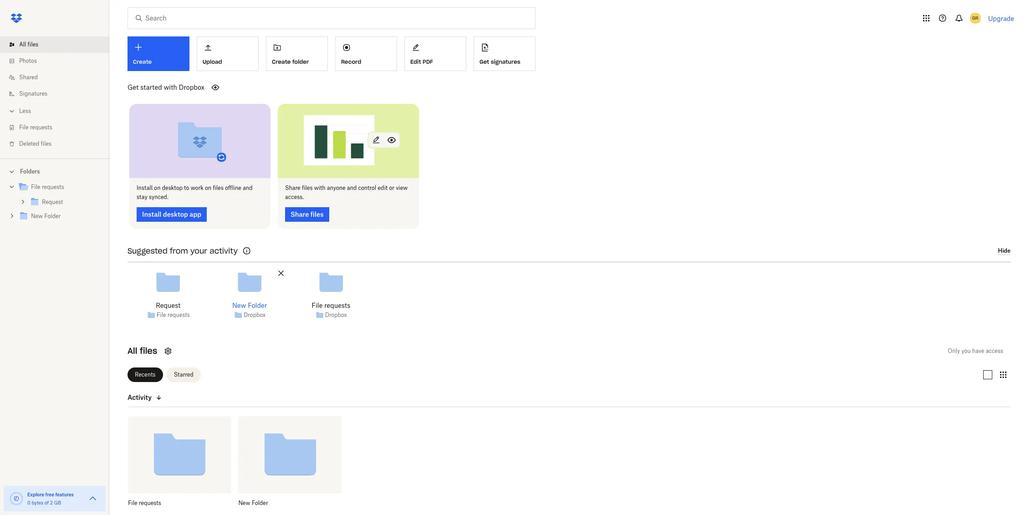 Task type: vqa. For each thing, say whether or not it's contained in the screenshot.
Add to new section... Menu Item
no



Task type: describe. For each thing, give the bounding box(es) containing it.
2
[[50, 500, 53, 506]]

share files with anyone and control edit or view access.
[[285, 184, 408, 200]]

pdf
[[423, 58, 433, 65]]

started
[[140, 83, 162, 91]]

2 on from the left
[[205, 184, 212, 191]]

to
[[184, 184, 189, 191]]

explore free features 0 bytes of 2 gb
[[27, 492, 74, 506]]

new folder link inside group
[[18, 211, 102, 223]]

deleted files
[[19, 140, 52, 147]]

activity
[[128, 394, 152, 402]]

requests inside button
[[139, 500, 161, 507]]

new inside button
[[239, 500, 250, 507]]

request inside group
[[42, 199, 63, 206]]

deleted files link
[[7, 136, 109, 152]]

upload button
[[197, 36, 259, 71]]

quota usage element
[[9, 492, 24, 506]]

all files list item
[[0, 36, 109, 53]]

1 horizontal spatial request
[[156, 301, 181, 309]]

starred button
[[167, 368, 201, 382]]

0 vertical spatial folder
[[44, 213, 61, 220]]

less image
[[7, 107, 16, 116]]

folders button
[[0, 165, 109, 178]]

signatures link
[[7, 86, 109, 102]]

1 horizontal spatial request link
[[156, 301, 181, 311]]

photos link
[[7, 53, 109, 69]]

access
[[987, 348, 1004, 354]]

activity
[[210, 246, 238, 255]]

install desktop app
[[142, 210, 202, 218]]

of
[[45, 500, 49, 506]]

only
[[949, 348, 961, 354]]

get for get signatures
[[480, 58, 490, 65]]

shared link
[[7, 69, 109, 86]]

folder, new folder row
[[239, 416, 342, 515]]

control
[[358, 184, 377, 191]]

explore
[[27, 492, 44, 498]]

edit pdf button
[[405, 36, 467, 71]]

1 vertical spatial new folder
[[232, 301, 267, 309]]

upgrade link
[[989, 14, 1015, 22]]

anyone
[[327, 184, 346, 191]]

free
[[45, 492, 54, 498]]

and inside share files with anyone and control edit or view access.
[[347, 184, 357, 191]]

create for create folder
[[272, 58, 291, 65]]

create folder
[[272, 58, 309, 65]]

upload
[[203, 58, 222, 65]]

1 vertical spatial all
[[128, 346, 137, 356]]

install for install desktop app
[[142, 210, 161, 218]]

file requests button
[[128, 500, 211, 507]]

stay
[[137, 193, 148, 200]]

dropbox image
[[7, 9, 26, 27]]

share files button
[[285, 207, 329, 222]]

group containing file requests
[[0, 178, 109, 231]]

folder, file requests row
[[128, 416, 231, 515]]

gr
[[973, 15, 979, 21]]

photos
[[19, 57, 37, 64]]

desktop inside install desktop app button
[[163, 210, 188, 218]]

upgrade
[[989, 14, 1015, 22]]

new folder inside button
[[239, 500, 268, 507]]

signatures
[[491, 58, 521, 65]]

signatures
[[19, 90, 47, 97]]

your
[[190, 246, 207, 255]]

suggested from your activity
[[128, 246, 238, 255]]

file inside the file requests button
[[128, 500, 137, 507]]

get for get started with dropbox
[[128, 83, 139, 91]]

recents
[[135, 371, 156, 378]]

record
[[341, 58, 362, 65]]

files inside all files link
[[28, 41, 38, 48]]

1 on from the left
[[154, 184, 161, 191]]

install desktop app button
[[137, 207, 207, 222]]

edit pdf
[[411, 58, 433, 65]]



Task type: locate. For each thing, give the bounding box(es) containing it.
0 vertical spatial new
[[31, 213, 43, 220]]

2 horizontal spatial dropbox
[[325, 312, 347, 319]]

on up 'synced.'
[[154, 184, 161, 191]]

0 horizontal spatial request
[[42, 199, 63, 206]]

1 horizontal spatial all files
[[128, 346, 157, 356]]

0 horizontal spatial all
[[19, 41, 26, 48]]

share for share files
[[291, 210, 309, 218]]

share for share files with anyone and control edit or view access.
[[285, 184, 301, 191]]

dropbox link for requests
[[325, 311, 347, 320]]

1 vertical spatial desktop
[[163, 210, 188, 218]]

list containing all files
[[0, 31, 109, 159]]

features
[[55, 492, 74, 498]]

have
[[973, 348, 985, 354]]

view
[[396, 184, 408, 191]]

create folder button
[[266, 36, 328, 71]]

1 vertical spatial request link
[[156, 301, 181, 311]]

files inside deleted files link
[[41, 140, 52, 147]]

work
[[191, 184, 204, 191]]

new folder link
[[18, 211, 102, 223], [232, 301, 267, 311]]

create
[[272, 58, 291, 65], [133, 58, 152, 65]]

1 vertical spatial new folder link
[[232, 301, 267, 311]]

on right work
[[205, 184, 212, 191]]

new folder
[[31, 213, 61, 220], [232, 301, 267, 309], [239, 500, 268, 507]]

get left started
[[128, 83, 139, 91]]

share inside button
[[291, 210, 309, 218]]

desktop left to
[[162, 184, 183, 191]]

dropbox link
[[244, 311, 266, 320], [325, 311, 347, 320]]

or
[[389, 184, 395, 191]]

file requests inside group
[[31, 184, 64, 191]]

install for install on desktop to work on files offline and stay synced.
[[137, 184, 153, 191]]

all files
[[19, 41, 38, 48], [128, 346, 157, 356]]

create inside create folder button
[[272, 58, 291, 65]]

folder inside button
[[252, 500, 268, 507]]

get signatures
[[480, 58, 521, 65]]

2 vertical spatial new folder
[[239, 500, 268, 507]]

edit
[[411, 58, 421, 65]]

with for started
[[164, 83, 177, 91]]

1 vertical spatial get
[[128, 83, 139, 91]]

0 horizontal spatial on
[[154, 184, 161, 191]]

only you have access
[[949, 348, 1004, 354]]

group
[[0, 178, 109, 231]]

files up photos
[[28, 41, 38, 48]]

create up started
[[133, 58, 152, 65]]

share files
[[291, 210, 324, 218]]

0 horizontal spatial new folder link
[[18, 211, 102, 223]]

offline
[[225, 184, 242, 191]]

create inside create 'dropdown button'
[[133, 58, 152, 65]]

file
[[19, 124, 29, 131], [31, 184, 40, 191], [312, 301, 323, 309], [157, 312, 166, 319], [128, 500, 137, 507]]

1 vertical spatial share
[[291, 210, 309, 218]]

create left folder
[[272, 58, 291, 65]]

0 vertical spatial share
[[285, 184, 301, 191]]

all
[[19, 41, 26, 48], [128, 346, 137, 356]]

0 vertical spatial all files
[[19, 41, 38, 48]]

install down 'synced.'
[[142, 210, 161, 218]]

app
[[190, 210, 202, 218]]

files inside share files button
[[311, 210, 324, 218]]

you
[[962, 348, 971, 354]]

create for create
[[133, 58, 152, 65]]

record button
[[335, 36, 397, 71]]

all files inside list item
[[19, 41, 38, 48]]

files left folder settings 'image'
[[140, 346, 157, 356]]

with right started
[[164, 83, 177, 91]]

with inside share files with anyone and control edit or view access.
[[314, 184, 326, 191]]

with
[[164, 83, 177, 91], [314, 184, 326, 191]]

file requests link
[[7, 119, 109, 136], [18, 181, 102, 194], [312, 301, 351, 311], [157, 311, 190, 320]]

share down the access.
[[291, 210, 309, 218]]

0 vertical spatial install
[[137, 184, 153, 191]]

folders
[[20, 168, 40, 175]]

install
[[137, 184, 153, 191], [142, 210, 161, 218]]

file requests
[[19, 124, 52, 131], [31, 184, 64, 191], [312, 301, 351, 309], [157, 312, 190, 319], [128, 500, 161, 507]]

new folder inside group
[[31, 213, 61, 220]]

1 vertical spatial install
[[142, 210, 161, 218]]

1 horizontal spatial on
[[205, 184, 212, 191]]

shared
[[19, 74, 38, 81]]

dropbox
[[179, 83, 205, 91], [244, 312, 266, 319], [325, 312, 347, 319]]

on
[[154, 184, 161, 191], [205, 184, 212, 191]]

1 horizontal spatial new folder link
[[232, 301, 267, 311]]

synced.
[[149, 193, 169, 200]]

1 horizontal spatial dropbox
[[244, 312, 266, 319]]

new folder button
[[239, 500, 322, 507]]

1 horizontal spatial create
[[272, 58, 291, 65]]

install inside button
[[142, 210, 161, 218]]

files
[[28, 41, 38, 48], [41, 140, 52, 147], [213, 184, 224, 191], [302, 184, 313, 191], [311, 210, 324, 218], [140, 346, 157, 356]]

0 horizontal spatial with
[[164, 83, 177, 91]]

0 vertical spatial all
[[19, 41, 26, 48]]

all files link
[[7, 36, 109, 53]]

0 vertical spatial request link
[[29, 196, 102, 209]]

0 horizontal spatial all files
[[19, 41, 38, 48]]

new
[[31, 213, 43, 220], [232, 301, 246, 309], [239, 500, 250, 507]]

0 vertical spatial new folder
[[31, 213, 61, 220]]

with for files
[[314, 184, 326, 191]]

0 horizontal spatial request link
[[29, 196, 102, 209]]

all up photos
[[19, 41, 26, 48]]

and right offline
[[243, 184, 253, 191]]

files left offline
[[213, 184, 224, 191]]

0 horizontal spatial dropbox
[[179, 83, 205, 91]]

0 horizontal spatial create
[[133, 58, 152, 65]]

0 vertical spatial desktop
[[162, 184, 183, 191]]

gr button
[[969, 11, 983, 26]]

install on desktop to work on files offline and stay synced.
[[137, 184, 253, 200]]

1 dropbox link from the left
[[244, 311, 266, 320]]

and inside install on desktop to work on files offline and stay synced.
[[243, 184, 253, 191]]

deleted
[[19, 140, 39, 147]]

1 vertical spatial with
[[314, 184, 326, 191]]

0
[[27, 500, 30, 506]]

desktop
[[162, 184, 183, 191], [163, 210, 188, 218]]

2 dropbox link from the left
[[325, 311, 347, 320]]

create button
[[128, 36, 190, 71]]

all files up photos
[[19, 41, 38, 48]]

0 vertical spatial new folder link
[[18, 211, 102, 223]]

2 vertical spatial folder
[[252, 500, 268, 507]]

file inside group
[[31, 184, 40, 191]]

Search in folder "Dropbox" text field
[[145, 13, 517, 23]]

gb
[[54, 500, 61, 506]]

all up recents
[[128, 346, 137, 356]]

2 and from the left
[[347, 184, 357, 191]]

hide
[[999, 248, 1011, 254]]

list
[[0, 31, 109, 159]]

all files up recents
[[128, 346, 157, 356]]

0 vertical spatial with
[[164, 83, 177, 91]]

request link
[[29, 196, 102, 209], [156, 301, 181, 311]]

hide button
[[999, 248, 1011, 255]]

get left signatures
[[480, 58, 490, 65]]

share
[[285, 184, 301, 191], [291, 210, 309, 218]]

0 horizontal spatial dropbox link
[[244, 311, 266, 320]]

less
[[19, 108, 31, 114]]

0 horizontal spatial and
[[243, 184, 253, 191]]

get started with dropbox
[[128, 83, 205, 91]]

1 horizontal spatial with
[[314, 184, 326, 191]]

1 horizontal spatial get
[[480, 58, 490, 65]]

0 vertical spatial request
[[42, 199, 63, 206]]

access.
[[285, 193, 304, 200]]

with left anyone
[[314, 184, 326, 191]]

from
[[170, 246, 188, 255]]

get inside button
[[480, 58, 490, 65]]

and left control
[[347, 184, 357, 191]]

files right deleted on the left top of page
[[41, 140, 52, 147]]

0 horizontal spatial get
[[128, 83, 139, 91]]

dropbox for new
[[244, 312, 266, 319]]

1 and from the left
[[243, 184, 253, 191]]

recents button
[[128, 368, 163, 382]]

get
[[480, 58, 490, 65], [128, 83, 139, 91]]

install inside install on desktop to work on files offline and stay synced.
[[137, 184, 153, 191]]

2 vertical spatial new
[[239, 500, 250, 507]]

starred
[[174, 371, 194, 378]]

files up the access.
[[302, 184, 313, 191]]

get signatures button
[[474, 36, 536, 71]]

share up the access.
[[285, 184, 301, 191]]

files down share files with anyone and control edit or view access.
[[311, 210, 324, 218]]

file requests inside list
[[19, 124, 52, 131]]

1 vertical spatial folder
[[248, 301, 267, 309]]

1 vertical spatial all files
[[128, 346, 157, 356]]

desktop left app
[[163, 210, 188, 218]]

all inside all files link
[[19, 41, 26, 48]]

1 horizontal spatial all
[[128, 346, 137, 356]]

bytes
[[32, 500, 43, 506]]

folder
[[293, 58, 309, 65]]

folder
[[44, 213, 61, 220], [248, 301, 267, 309], [252, 500, 268, 507]]

folder settings image
[[163, 346, 174, 357]]

edit
[[378, 184, 388, 191]]

files inside install on desktop to work on files offline and stay synced.
[[213, 184, 224, 191]]

1 vertical spatial new
[[232, 301, 246, 309]]

1 horizontal spatial dropbox link
[[325, 311, 347, 320]]

dropbox link for folder
[[244, 311, 266, 320]]

install up stay
[[137, 184, 153, 191]]

and
[[243, 184, 253, 191], [347, 184, 357, 191]]

share inside share files with anyone and control edit or view access.
[[285, 184, 301, 191]]

files inside share files with anyone and control edit or view access.
[[302, 184, 313, 191]]

1 horizontal spatial and
[[347, 184, 357, 191]]

file requests inside button
[[128, 500, 161, 507]]

dropbox for file
[[325, 312, 347, 319]]

0 vertical spatial get
[[480, 58, 490, 65]]

activity button
[[128, 392, 204, 403]]

desktop inside install on desktop to work on files offline and stay synced.
[[162, 184, 183, 191]]

request
[[42, 199, 63, 206], [156, 301, 181, 309]]

suggested
[[128, 246, 168, 255]]

1 vertical spatial request
[[156, 301, 181, 309]]



